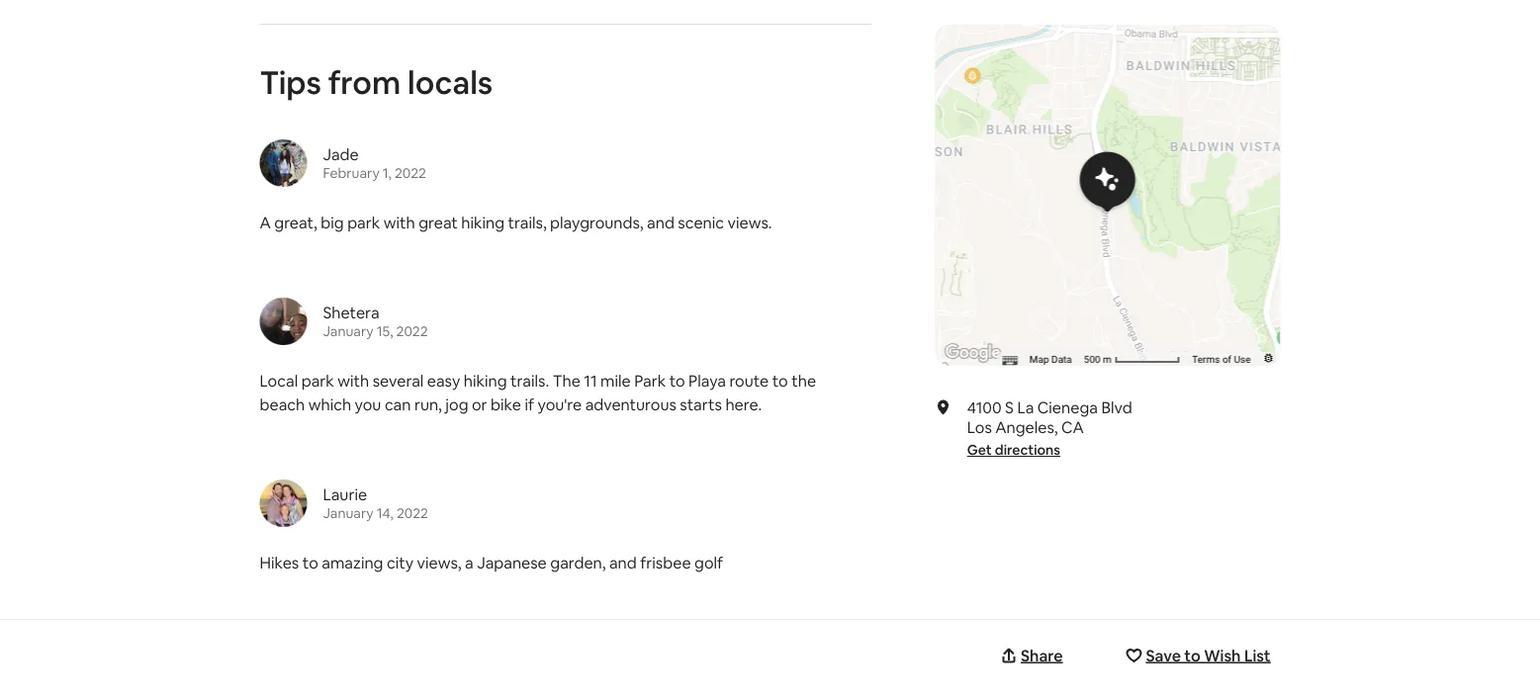 Task type: describe. For each thing, give the bounding box(es) containing it.
save to wish list
[[1146, 646, 1271, 666]]

from
[[328, 61, 401, 103]]

if
[[525, 394, 534, 415]]

500 m
[[1084, 354, 1114, 366]]

to left the
[[772, 371, 788, 391]]

here.
[[726, 394, 762, 415]]

2022 for views,
[[397, 505, 428, 522]]

data
[[1052, 354, 1072, 366]]

frisbee
[[640, 553, 691, 573]]

a
[[260, 212, 271, 232]]

laurie january 14, 2022
[[323, 484, 428, 522]]

terms
[[1193, 354, 1220, 366]]

terms of use link
[[1193, 354, 1251, 366]]

great
[[419, 212, 458, 232]]

shetera january 15, 2022
[[323, 302, 428, 340]]

city
[[387, 553, 414, 573]]

a great, big park with great hiking trails, playgrounds, and scenic views.
[[260, 212, 772, 232]]

park inside local park with several easy hiking trails. the 11 mile park to playa route to the beach which you can run, jog or bike if you're adventurous starts here.
[[301, 371, 334, 391]]

share button
[[997, 636, 1073, 676]]

the
[[792, 371, 816, 391]]

cienega
[[1038, 397, 1098, 418]]

wish
[[1204, 646, 1241, 666]]

0 vertical spatial with
[[384, 212, 415, 232]]

views.
[[728, 212, 772, 232]]

trails,
[[508, 212, 547, 232]]

a
[[465, 553, 474, 573]]

the
[[553, 371, 581, 391]]

trails.
[[511, 371, 549, 391]]

1 vertical spatial and
[[609, 553, 637, 573]]

japanese
[[477, 553, 547, 573]]

route
[[730, 371, 769, 391]]

get directions link
[[967, 441, 1061, 459]]

14,
[[377, 505, 394, 522]]

los
[[967, 417, 992, 437]]

la
[[1017, 397, 1034, 418]]

garden,
[[550, 553, 606, 573]]

or
[[472, 394, 487, 415]]

hikes to amazing city views, a japanese garden, and frisbee golf
[[260, 553, 723, 573]]

map
[[1030, 354, 1049, 366]]

500
[[1084, 354, 1101, 366]]

15,
[[377, 323, 393, 340]]

directions
[[995, 441, 1061, 459]]

map data
[[1030, 354, 1072, 366]]

laurie image
[[260, 480, 307, 527]]

ca
[[1062, 417, 1084, 437]]



Task type: locate. For each thing, give the bounding box(es) containing it.
1 vertical spatial park
[[301, 371, 334, 391]]

and left scenic
[[647, 212, 675, 232]]

and left the frisbee
[[609, 553, 637, 573]]

list
[[1244, 646, 1271, 666]]

blvd
[[1102, 397, 1133, 418]]

shetera
[[323, 302, 379, 323]]

february
[[323, 164, 380, 182]]

you
[[355, 394, 381, 415]]

map data button
[[1030, 353, 1072, 367]]

amazing
[[322, 553, 383, 573]]

january
[[323, 323, 374, 340], [323, 505, 374, 522]]

with left great
[[384, 212, 415, 232]]

mile
[[601, 371, 631, 391]]

0 vertical spatial park
[[347, 212, 380, 232]]

2022 right the 15,
[[396, 323, 428, 340]]

easy
[[427, 371, 460, 391]]

and
[[647, 212, 675, 232], [609, 553, 637, 573]]

adventurous
[[585, 394, 677, 415]]

with up the you
[[338, 371, 369, 391]]

you're
[[538, 394, 582, 415]]

2022 inside the jade february 1, 2022
[[395, 164, 426, 182]]

2022 inside shetera january 15, 2022
[[396, 323, 428, 340]]

views,
[[417, 553, 462, 573]]

scenic
[[678, 212, 724, 232]]

jade february 1, 2022
[[323, 144, 426, 182]]

0 vertical spatial and
[[647, 212, 675, 232]]

1 horizontal spatial and
[[647, 212, 675, 232]]

big
[[321, 212, 344, 232]]

map region
[[927, 0, 1434, 615]]

several
[[373, 371, 424, 391]]

500 m button
[[1078, 352, 1187, 367]]

great,
[[274, 212, 317, 232]]

playa
[[689, 371, 726, 391]]

google image
[[941, 340, 1006, 366]]

2022
[[395, 164, 426, 182], [396, 323, 428, 340], [397, 505, 428, 522]]

park up the "which" at the bottom of page
[[301, 371, 334, 391]]

0 vertical spatial hiking
[[461, 212, 505, 232]]

of
[[1223, 354, 1232, 366]]

laurie
[[323, 484, 367, 505]]

jade
[[323, 144, 359, 164]]

hiking up or
[[464, 371, 507, 391]]

0 horizontal spatial with
[[338, 371, 369, 391]]

jade image
[[260, 139, 307, 187], [260, 139, 307, 187]]

1,
[[383, 164, 392, 182]]

4100 s la cienega blvd los angeles, ca get directions
[[967, 397, 1133, 459]]

with inside local park with several easy hiking trails. the 11 mile park to playa route to the beach which you can run, jog or bike if you're adventurous starts here.
[[338, 371, 369, 391]]

locals
[[408, 61, 493, 103]]

2 january from the top
[[323, 505, 374, 522]]

0 vertical spatial january
[[323, 323, 374, 340]]

run,
[[414, 394, 442, 415]]

park
[[347, 212, 380, 232], [301, 371, 334, 391]]

11
[[584, 371, 597, 391]]

1 vertical spatial january
[[323, 505, 374, 522]]

hiking
[[461, 212, 505, 232], [464, 371, 507, 391]]

2022 for easy
[[396, 323, 428, 340]]

to inside button
[[1184, 646, 1201, 666]]

1 horizontal spatial park
[[347, 212, 380, 232]]

2022 inside laurie january 14, 2022
[[397, 505, 428, 522]]

save to wish list button
[[1122, 636, 1281, 676]]

january left the 14,
[[323, 505, 374, 522]]

can
[[385, 394, 411, 415]]

1 horizontal spatial with
[[384, 212, 415, 232]]

january for shetera
[[323, 323, 374, 340]]

s
[[1005, 397, 1014, 418]]

use
[[1234, 354, 1251, 366]]

which
[[308, 394, 351, 415]]

local
[[260, 371, 298, 391]]

january left the 15,
[[323, 323, 374, 340]]

bike
[[491, 394, 521, 415]]

4100
[[967, 397, 1002, 418]]

playgrounds,
[[550, 212, 644, 232]]

2022 right the 14,
[[397, 505, 428, 522]]

get
[[967, 441, 992, 459]]

0 vertical spatial 2022
[[395, 164, 426, 182]]

hikes
[[260, 553, 299, 573]]

january inside laurie january 14, 2022
[[323, 505, 374, 522]]

starts
[[680, 394, 722, 415]]

park
[[634, 371, 666, 391]]

share
[[1021, 646, 1063, 666]]

park right big
[[347, 212, 380, 232]]

january inside shetera january 15, 2022
[[323, 323, 374, 340]]

save
[[1146, 646, 1181, 666]]

january for laurie
[[323, 505, 374, 522]]

to
[[669, 371, 685, 391], [772, 371, 788, 391], [303, 553, 318, 573], [1184, 646, 1201, 666]]

1 vertical spatial with
[[338, 371, 369, 391]]

to right park
[[669, 371, 685, 391]]

hiking left trails,
[[461, 212, 505, 232]]

2022 right 1,
[[395, 164, 426, 182]]

terms of use
[[1193, 354, 1251, 366]]

to right hikes
[[303, 553, 318, 573]]

angeles,
[[996, 417, 1058, 437]]

0 horizontal spatial and
[[609, 553, 637, 573]]

golf
[[695, 553, 723, 573]]

report errors in the road map or imagery to google image
[[1263, 352, 1275, 364]]

tips from locals
[[260, 61, 493, 103]]

tips
[[260, 61, 321, 103]]

1 vertical spatial 2022
[[396, 323, 428, 340]]

with
[[384, 212, 415, 232], [338, 371, 369, 391]]

local park with several easy hiking trails. the 11 mile park to playa route to the beach which you can run, jog or bike if you're adventurous starts here.
[[260, 371, 816, 415]]

2022 for with
[[395, 164, 426, 182]]

beach
[[260, 394, 305, 415]]

m
[[1103, 354, 1112, 366]]

shetera image
[[260, 298, 307, 345], [260, 298, 307, 345]]

jog
[[446, 394, 468, 415]]

hiking inside local park with several easy hiking trails. the 11 mile park to playa route to the beach which you can run, jog or bike if you're adventurous starts here.
[[464, 371, 507, 391]]

2 vertical spatial 2022
[[397, 505, 428, 522]]

1 vertical spatial hiking
[[464, 371, 507, 391]]

laurie image
[[260, 480, 307, 527]]

to right the save
[[1184, 646, 1201, 666]]

1 january from the top
[[323, 323, 374, 340]]

keyboard shortcuts image
[[1002, 356, 1018, 366]]

0 horizontal spatial park
[[301, 371, 334, 391]]



Task type: vqa. For each thing, say whether or not it's contained in the screenshot.


